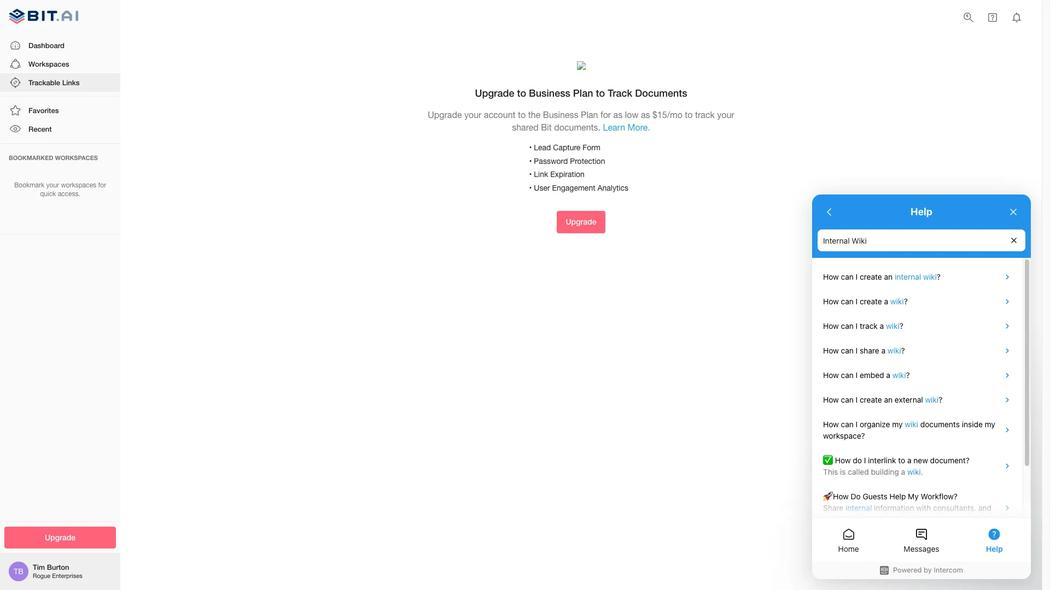 Task type: describe. For each thing, give the bounding box(es) containing it.
workspaces button
[[0, 55, 120, 73]]

bookmark your workspaces for quick access.
[[14, 181, 106, 198]]

bookmarked
[[9, 154, 53, 161]]

favorites button
[[0, 101, 120, 120]]

workspaces
[[28, 60, 69, 68]]

2 • from the top
[[529, 157, 532, 166]]

protection
[[570, 157, 605, 166]]

upgrade inside upgrade your account to the business plan for as low as $15/mo to track your shared bit documents.
[[428, 110, 462, 120]]

lead
[[534, 143, 551, 152]]

4 • from the top
[[529, 184, 532, 192]]

trackable links
[[28, 78, 80, 87]]

bit
[[541, 123, 552, 132]]

links
[[62, 78, 80, 87]]

access.
[[58, 191, 80, 198]]

recent button
[[0, 120, 120, 139]]

learn
[[603, 123, 625, 132]]

engagement
[[552, 184, 595, 192]]

learn more.
[[603, 123, 650, 132]]

2 horizontal spatial your
[[717, 110, 734, 120]]

low
[[625, 110, 639, 120]]

upgrade to business plan to track documents
[[475, 87, 687, 99]]

• lead capture form • password protection • link expiration • user engagement analytics
[[529, 143, 629, 192]]

analytics
[[598, 184, 629, 192]]

for inside upgrade your account to the business plan for as low as $15/mo to track your shared bit documents.
[[601, 110, 611, 120]]

favorites
[[28, 106, 59, 115]]

user
[[534, 184, 550, 192]]

workspaces
[[55, 154, 98, 161]]

burton
[[47, 564, 69, 572]]

tb
[[14, 568, 23, 577]]

dashboard button
[[0, 36, 120, 55]]

1 as from the left
[[614, 110, 623, 120]]

0 vertical spatial plan
[[573, 87, 593, 99]]

dashboard
[[28, 41, 65, 50]]

tim burton rogue enterprises
[[33, 564, 82, 580]]

track
[[695, 110, 715, 120]]

upgrade your account to the business plan for as low as $15/mo to track your shared bit documents.
[[428, 110, 734, 132]]

expiration
[[550, 170, 585, 179]]

2 as from the left
[[641, 110, 650, 120]]

learn more. link
[[603, 123, 650, 132]]



Task type: locate. For each thing, give the bounding box(es) containing it.
your inside bookmark your workspaces for quick access.
[[46, 181, 59, 189]]

plan up documents.
[[581, 110, 598, 120]]

workspaces
[[61, 181, 96, 189]]

• left link
[[529, 170, 532, 179]]

account
[[484, 110, 516, 120]]

1 vertical spatial for
[[98, 181, 106, 189]]

0 horizontal spatial your
[[46, 181, 59, 189]]

bookmarked workspaces
[[9, 154, 98, 161]]

1 horizontal spatial your
[[464, 110, 482, 120]]

business
[[529, 87, 570, 99], [543, 110, 579, 120]]

0 horizontal spatial as
[[614, 110, 623, 120]]

0 vertical spatial for
[[601, 110, 611, 120]]

0 horizontal spatial for
[[98, 181, 106, 189]]

your up quick
[[46, 181, 59, 189]]

1 vertical spatial plan
[[581, 110, 598, 120]]

recent
[[28, 125, 52, 134]]

rogue
[[33, 573, 50, 580]]

the
[[528, 110, 541, 120]]

upgrade
[[475, 87, 514, 99], [428, 110, 462, 120], [566, 217, 597, 227], [45, 533, 75, 542]]

upgrade button up burton
[[4, 527, 116, 549]]

for right workspaces
[[98, 181, 106, 189]]

business inside upgrade your account to the business plan for as low as $15/mo to track your shared bit documents.
[[543, 110, 579, 120]]

0 horizontal spatial upgrade button
[[4, 527, 116, 549]]

• left the password
[[529, 157, 532, 166]]

• left the user
[[529, 184, 532, 192]]

1 horizontal spatial as
[[641, 110, 650, 120]]

plan up upgrade your account to the business plan for as low as $15/mo to track your shared bit documents.
[[573, 87, 593, 99]]

trackable links button
[[0, 73, 120, 92]]

upgrade button down engagement
[[557, 211, 605, 233]]

1 horizontal spatial for
[[601, 110, 611, 120]]

plan
[[573, 87, 593, 99], [581, 110, 598, 120]]

• left lead
[[529, 143, 532, 152]]

for inside bookmark your workspaces for quick access.
[[98, 181, 106, 189]]

your left "account" at the left of page
[[464, 110, 482, 120]]

plan inside upgrade your account to the business plan for as low as $15/mo to track your shared bit documents.
[[581, 110, 598, 120]]

your for for
[[46, 181, 59, 189]]

tim
[[33, 564, 45, 572]]

$15/mo
[[653, 110, 683, 120]]

as up learn
[[614, 110, 623, 120]]

capture
[[553, 143, 581, 152]]

1 vertical spatial business
[[543, 110, 579, 120]]

documents
[[635, 87, 687, 99]]

trackable
[[28, 78, 60, 87]]

documents.
[[554, 123, 601, 132]]

enterprises
[[52, 573, 82, 580]]

your
[[464, 110, 482, 120], [717, 110, 734, 120], [46, 181, 59, 189]]

for up learn
[[601, 110, 611, 120]]

3 • from the top
[[529, 170, 532, 179]]

to
[[517, 87, 526, 99], [596, 87, 605, 99], [518, 110, 526, 120], [685, 110, 693, 120]]

dialog
[[812, 195, 1031, 580]]

business up bit
[[543, 110, 579, 120]]

quick
[[40, 191, 56, 198]]

1 vertical spatial upgrade button
[[4, 527, 116, 549]]

0 vertical spatial upgrade button
[[557, 211, 605, 233]]

1 horizontal spatial upgrade button
[[557, 211, 605, 233]]

•
[[529, 143, 532, 152], [529, 157, 532, 166], [529, 170, 532, 179], [529, 184, 532, 192]]

shared
[[512, 123, 539, 132]]

upgrade button
[[557, 211, 605, 233], [4, 527, 116, 549]]

0 vertical spatial business
[[529, 87, 570, 99]]

form
[[583, 143, 601, 152]]

for
[[601, 110, 611, 120], [98, 181, 106, 189]]

password
[[534, 157, 568, 166]]

your right track
[[717, 110, 734, 120]]

link
[[534, 170, 548, 179]]

more.
[[628, 123, 650, 132]]

track
[[608, 87, 632, 99]]

business up the
[[529, 87, 570, 99]]

1 • from the top
[[529, 143, 532, 152]]

your for to
[[464, 110, 482, 120]]

as
[[614, 110, 623, 120], [641, 110, 650, 120]]

as right low
[[641, 110, 650, 120]]

bookmark
[[14, 181, 44, 189]]



Task type: vqa. For each thing, say whether or not it's contained in the screenshot.
Talent Acquisition Process IMAGE
no



